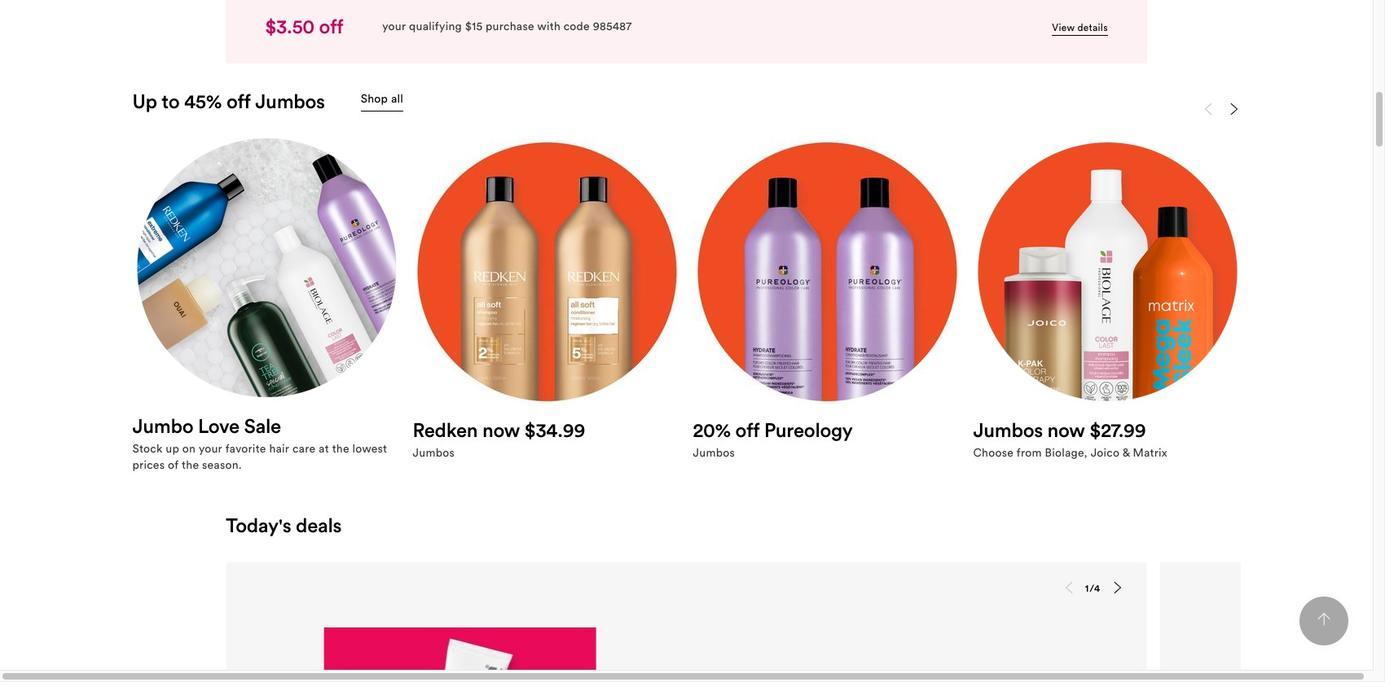 Task type: locate. For each thing, give the bounding box(es) containing it.
1 now from the left
[[482, 418, 520, 442]]

1 vertical spatial the
[[182, 458, 199, 473]]

jumbos
[[255, 89, 325, 113], [973, 418, 1043, 442], [413, 446, 455, 461], [693, 446, 735, 461]]

0 vertical spatial off
[[319, 14, 343, 38]]

shop all link
[[361, 89, 404, 111]]

region containing jumbo love sale
[[132, 97, 1241, 488]]

0 vertical spatial next slide image
[[1228, 103, 1241, 116]]

1 region from the top
[[132, 97, 1241, 488]]

now left $34.99
[[482, 418, 520, 442]]

all
[[391, 91, 404, 106]]

2 vertical spatial off
[[736, 418, 760, 442]]

1 horizontal spatial the
[[332, 442, 349, 457]]

0 horizontal spatial now
[[482, 418, 520, 442]]

0 horizontal spatial your
[[199, 442, 222, 457]]

details
[[1078, 21, 1108, 33]]

off
[[319, 14, 343, 38], [227, 89, 251, 113], [736, 418, 760, 442]]

&
[[1123, 446, 1130, 461]]

1 vertical spatial previous slide image
[[1063, 582, 1076, 595]]

now inside redken now $34.99 jumbos
[[482, 418, 520, 442]]

off inside 20% off pureology jumbos
[[736, 418, 760, 442]]

back to top image
[[1318, 614, 1331, 627]]

your
[[382, 18, 406, 33], [199, 442, 222, 457]]

now inside jumbos now $27.99 choose from biolage, joico & matrix
[[1048, 418, 1085, 442]]

view
[[1052, 21, 1075, 33]]

1 vertical spatial your
[[199, 442, 222, 457]]

region
[[132, 97, 1241, 488], [132, 563, 1385, 683]]

the right at
[[332, 442, 349, 457]]

view details
[[1052, 21, 1108, 33]]

1 horizontal spatial off
[[319, 14, 343, 38]]

messages bubble square menu image
[[1383, 376, 1385, 396]]

off right 45%
[[227, 89, 251, 113]]

0 horizontal spatial next slide image
[[1111, 582, 1125, 595]]

prices
[[132, 458, 165, 473]]

from
[[1017, 446, 1042, 461]]

jumbos down $3.50
[[255, 89, 325, 113]]

the
[[332, 442, 349, 457], [182, 458, 199, 473]]

your up season. on the left of the page
[[199, 442, 222, 457]]

off right $3.50
[[319, 14, 343, 38]]

joico
[[1091, 446, 1120, 461]]

0 vertical spatial region
[[132, 97, 1241, 488]]

0 vertical spatial the
[[332, 442, 349, 457]]

next slide image
[[1228, 103, 1241, 116], [1111, 582, 1125, 595]]

fee
[[1378, 398, 1385, 406]]

2 horizontal spatial off
[[736, 418, 760, 442]]

jumbos down '20%'
[[693, 446, 735, 461]]

stock
[[132, 442, 163, 457]]

on
[[182, 442, 196, 457]]

2 now from the left
[[1048, 418, 1085, 442]]

1 vertical spatial region
[[132, 563, 1385, 683]]

now up biolage,
[[1048, 418, 1085, 442]]

of
[[168, 458, 179, 473]]

now
[[482, 418, 520, 442], [1048, 418, 1085, 442]]

1 horizontal spatial now
[[1048, 418, 1085, 442]]

up
[[166, 442, 179, 457]]

$27.99
[[1090, 418, 1146, 442]]

1 horizontal spatial next slide image
[[1228, 103, 1241, 116]]

jumbos down the redken
[[413, 446, 455, 461]]

season.
[[202, 458, 242, 473]]

0 vertical spatial previous slide image
[[1202, 103, 1215, 116]]

redken now $34.99 jumbos
[[413, 418, 585, 461]]

jumbos inside 20% off pureology jumbos
[[693, 446, 735, 461]]

the down on
[[182, 458, 199, 473]]

off right '20%'
[[736, 418, 760, 442]]

qualifying
[[409, 18, 462, 33]]

your left qualifying
[[382, 18, 406, 33]]

code
[[564, 18, 590, 33]]

now for redken
[[482, 418, 520, 442]]

2 region from the top
[[132, 563, 1385, 683]]

region containing 1
[[132, 563, 1385, 683]]

20%
[[693, 418, 731, 442]]

$3.50
[[265, 14, 314, 38]]

previous slide image
[[1202, 103, 1215, 116], [1063, 582, 1076, 595]]

0 horizontal spatial off
[[227, 89, 251, 113]]

jumbos inside redken now $34.99 jumbos
[[413, 446, 455, 461]]

jumbos up choose
[[973, 418, 1043, 442]]

0 vertical spatial your
[[382, 18, 406, 33]]

0 horizontal spatial previous slide image
[[1063, 582, 1076, 595]]

/
[[1090, 583, 1095, 595]]

1 vertical spatial off
[[227, 89, 251, 113]]

choose
[[973, 446, 1014, 461]]



Task type: describe. For each thing, give the bounding box(es) containing it.
biolage,
[[1045, 446, 1088, 461]]

care
[[293, 442, 316, 457]]

$34.99
[[524, 418, 585, 442]]

1
[[1085, 583, 1090, 595]]

today's deals
[[226, 513, 342, 538]]

1 horizontal spatial previous slide image
[[1202, 103, 1215, 116]]

your inside jumbo love sale stock up on your favorite hair care at the lowest prices of the season.
[[199, 442, 222, 457]]

today's
[[226, 513, 291, 538]]

20% off pureology jumbos
[[693, 418, 853, 461]]

deals
[[296, 513, 342, 538]]

with
[[537, 18, 561, 33]]

shop all
[[361, 91, 404, 106]]

jumbos now $27.99 choose from biolage, joico & matrix
[[973, 418, 1168, 461]]

1 / 4
[[1085, 583, 1101, 595]]

4
[[1095, 583, 1101, 595]]

lowest
[[353, 442, 387, 457]]

sale
[[244, 414, 281, 438]]

off for $3.50 off
[[319, 14, 343, 38]]

0 horizontal spatial the
[[182, 458, 199, 473]]

$15
[[465, 18, 483, 33]]

matrix
[[1133, 446, 1168, 461]]

love
[[198, 414, 240, 438]]

at
[[319, 442, 329, 457]]

purchase
[[486, 18, 534, 33]]

985487
[[593, 18, 632, 33]]

redken
[[413, 418, 478, 442]]

your qualifying $15 purchase with code 985487
[[382, 18, 632, 33]]

$3.50 off
[[265, 14, 343, 38]]

hair
[[269, 442, 290, 457]]

jumbo
[[132, 414, 193, 438]]

up
[[132, 89, 157, 113]]

favorite
[[226, 442, 266, 457]]

pureology
[[764, 418, 853, 442]]

jumbos inside jumbos now $27.99 choose from biolage, joico & matrix
[[973, 418, 1043, 442]]

jumbo love sale stock up on your favorite hair care at the lowest prices of the season.
[[132, 414, 387, 473]]

1 vertical spatial next slide image
[[1111, 582, 1125, 595]]

view details link
[[1052, 21, 1108, 36]]

shop
[[361, 91, 388, 106]]

1 / 4 group
[[226, 563, 1147, 683]]

off for 20% off pureology jumbos
[[736, 418, 760, 442]]

2 / 4 group
[[1160, 563, 1385, 683]]

45%
[[184, 89, 222, 113]]

up to 45% off jumbos
[[132, 89, 325, 113]]

1 horizontal spatial your
[[382, 18, 406, 33]]

to
[[162, 89, 180, 113]]

now for jumbos
[[1048, 418, 1085, 442]]



Task type: vqa. For each thing, say whether or not it's contained in the screenshot.
Sale
yes



